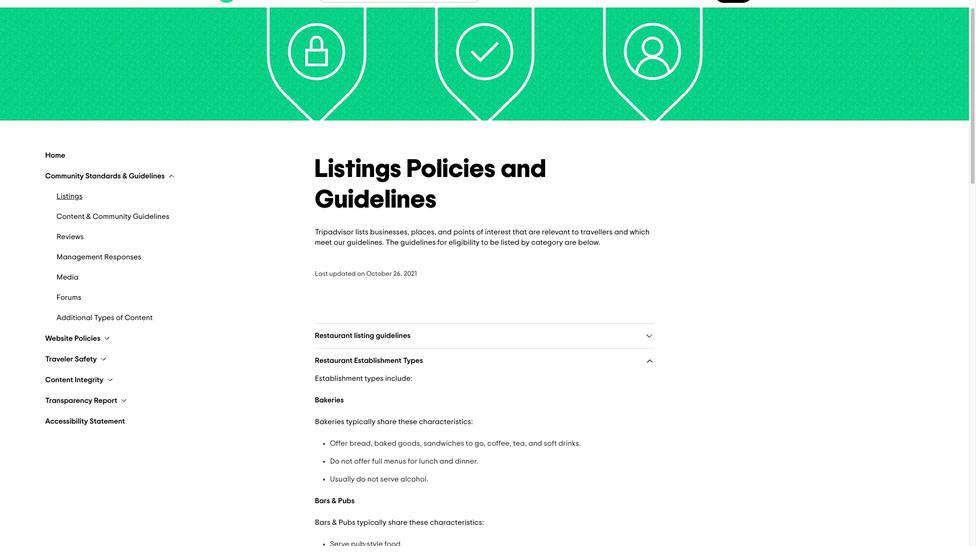 Task type: vqa. For each thing, say whether or not it's contained in the screenshot.
Ai
no



Task type: describe. For each thing, give the bounding box(es) containing it.
establishment types include:
[[315, 375, 413, 383]]

serve
[[380, 476, 399, 484]]

1 vertical spatial these
[[410, 519, 429, 527]]

0 horizontal spatial to
[[466, 440, 473, 448]]

additional types of content
[[57, 314, 153, 322]]

0 vertical spatial share
[[377, 419, 397, 426]]

coffee,
[[488, 440, 512, 448]]

community standards & guidelines button
[[45, 172, 175, 181]]

tripadvisor lists businesses, places, and points of interest that are relevant to travellers and which meet our guidelines. the guidelines for eligibility to be listed by category are below.
[[315, 229, 652, 247]]

soft
[[544, 440, 557, 448]]

establishment inside dropdown button
[[354, 357, 402, 365]]

guidelines.
[[347, 239, 384, 247]]

sandwiches
[[424, 440, 464, 448]]

do
[[357, 476, 366, 484]]

accessibility statement
[[45, 418, 125, 426]]

drinks.
[[559, 440, 581, 448]]

types
[[365, 375, 384, 383]]

restaurant establishment types button
[[315, 357, 655, 366]]

management responses
[[57, 254, 141, 261]]

restaurant for restaurant establishment types
[[315, 357, 353, 365]]

forums
[[57, 294, 81, 302]]

by
[[521, 239, 530, 247]]

content & community guidelines link
[[57, 213, 293, 222]]

2021
[[404, 271, 417, 278]]

home
[[45, 152, 65, 159]]

our
[[334, 239, 346, 247]]

0 vertical spatial these
[[399, 419, 418, 426]]

do not offer full menus for lunch and dinner.
[[330, 458, 479, 466]]

bakeries for bakeries typically share these characteristics:
[[315, 419, 345, 426]]

last updated on october 26, 2021
[[315, 271, 417, 278]]

businesses,
[[370, 229, 410, 236]]

below.
[[579, 239, 601, 247]]

traveler safety button
[[45, 355, 107, 364]]

listings for listings policies and guidelines
[[315, 157, 402, 182]]

1 vertical spatial are
[[565, 239, 577, 247]]

interest
[[485, 229, 511, 236]]

1 vertical spatial for
[[408, 458, 418, 466]]

guidelines for community standards & guidelines
[[129, 173, 165, 180]]

reviews link
[[57, 233, 293, 242]]

offer bread, baked goods, sandwiches to go, coffee, tea, and soft drinks.
[[330, 440, 581, 448]]

traveler
[[45, 356, 73, 363]]

listing
[[354, 332, 374, 340]]

category
[[532, 239, 563, 247]]

accessibility statement link
[[45, 417, 304, 427]]

media link
[[57, 273, 293, 282]]

& for bars & pubs typically share these characteristics:
[[332, 519, 337, 527]]

alcohol.
[[401, 476, 429, 484]]

media
[[57, 274, 79, 281]]

guidelines for content & community guidelines
[[133, 213, 169, 221]]

dinner.
[[455, 458, 479, 466]]

places,
[[411, 229, 437, 236]]

additional
[[57, 314, 93, 322]]

0 vertical spatial types
[[94, 314, 114, 322]]

responses
[[104, 254, 141, 261]]

1 vertical spatial not
[[368, 476, 379, 484]]

integrity
[[75, 377, 103, 384]]

include:
[[385, 375, 413, 383]]

home link
[[45, 151, 304, 160]]

guidelines inside "restaurant listing guidelines" dropdown button
[[376, 332, 411, 340]]

standards
[[85, 173, 121, 180]]

website policies
[[45, 335, 101, 343]]

offer
[[330, 440, 348, 448]]

reviews
[[57, 233, 84, 241]]

community inside community standards & guidelines button
[[45, 173, 84, 180]]

goods,
[[398, 440, 422, 448]]

meet
[[315, 239, 332, 247]]

baked
[[375, 440, 397, 448]]

accessibility
[[45, 418, 88, 426]]

restaurant listing guidelines
[[315, 332, 411, 340]]

on
[[357, 271, 365, 278]]

content integrity button
[[45, 376, 114, 385]]

community inside content & community guidelines link
[[93, 213, 131, 221]]

lunch
[[419, 458, 438, 466]]

tripadvisor image
[[217, 0, 306, 3]]

website policies button
[[45, 334, 111, 344]]

and inside the listings policies and guidelines
[[501, 157, 547, 182]]

points
[[454, 229, 475, 236]]

forums link
[[57, 294, 293, 303]]

statement
[[90, 418, 125, 426]]

community standards & guidelines
[[45, 173, 165, 180]]

bars for bars & pubs typically share these characteristics:
[[315, 519, 331, 527]]

that
[[513, 229, 527, 236]]

the
[[386, 239, 399, 247]]

transparency report
[[45, 397, 117, 405]]

1 vertical spatial content
[[125, 314, 153, 322]]

for inside tripadvisor lists businesses, places, and points of interest that are relevant to travellers and which meet our guidelines. the guidelines for eligibility to be listed by category are below.
[[438, 239, 447, 247]]



Task type: locate. For each thing, give the bounding box(es) containing it.
share up baked
[[377, 419, 397, 426]]

0 vertical spatial are
[[529, 229, 541, 236]]

these
[[399, 419, 418, 426], [410, 519, 429, 527]]

bars & pubs
[[315, 498, 355, 505]]

october
[[367, 271, 392, 278]]

content up reviews
[[57, 213, 85, 221]]

restaurant left listing
[[315, 332, 353, 340]]

& right standards
[[123, 173, 127, 180]]

1 horizontal spatial listings
[[315, 157, 402, 182]]

for left eligibility at the left top of the page
[[438, 239, 447, 247]]

0 vertical spatial policies
[[407, 157, 496, 182]]

content down traveler
[[45, 377, 73, 384]]

guidelines inside tripadvisor lists businesses, places, and points of interest that are relevant to travellers and which meet our guidelines. the guidelines for eligibility to be listed by category are below.
[[401, 239, 436, 247]]

policies inside button
[[75, 335, 101, 343]]

types
[[94, 314, 114, 322], [403, 357, 423, 365]]

26,
[[394, 271, 403, 278]]

1 horizontal spatial of
[[477, 229, 484, 236]]

updated
[[330, 271, 356, 278]]

guidelines down places,
[[401, 239, 436, 247]]

transparency report button
[[45, 396, 128, 406]]

safety
[[75, 356, 97, 363]]

& down bars & pubs
[[332, 519, 337, 527]]

which
[[630, 229, 650, 236]]

typically down usually do not serve alcohol.
[[357, 519, 387, 527]]

bars & pubs typically share these characteristics:
[[315, 519, 484, 527]]

& down usually
[[332, 498, 337, 505]]

of right points
[[477, 229, 484, 236]]

1 vertical spatial guidelines
[[376, 332, 411, 340]]

1 vertical spatial types
[[403, 357, 423, 365]]

pubs for bars & pubs
[[338, 498, 355, 505]]

1 horizontal spatial not
[[368, 476, 379, 484]]

types right additional
[[94, 314, 114, 322]]

are up by
[[529, 229, 541, 236]]

bars
[[315, 498, 330, 505], [315, 519, 331, 527]]

policies inside the listings policies and guidelines
[[407, 157, 496, 182]]

bars for bars & pubs
[[315, 498, 330, 505]]

lists
[[356, 229, 369, 236]]

0 vertical spatial for
[[438, 239, 447, 247]]

guidelines for listings policies and guidelines
[[315, 188, 437, 213]]

1 vertical spatial to
[[482, 239, 489, 247]]

restaurant listing guidelines button
[[315, 332, 655, 341]]

listings inside "link"
[[57, 193, 83, 200]]

0 horizontal spatial for
[[408, 458, 418, 466]]

establishment down restaurant establishment types
[[315, 375, 363, 383]]

listed
[[501, 239, 520, 247]]

1 vertical spatial restaurant
[[315, 357, 353, 365]]

0 vertical spatial content
[[57, 213, 85, 221]]

are down relevant
[[565, 239, 577, 247]]

guidelines right listing
[[376, 332, 411, 340]]

tea,
[[514, 440, 527, 448]]

pubs down bars & pubs
[[339, 519, 356, 527]]

to
[[572, 229, 579, 236], [482, 239, 489, 247], [466, 440, 473, 448]]

these down alcohol. at the bottom of page
[[410, 519, 429, 527]]

additional types of content link
[[57, 314, 293, 323]]

1 vertical spatial pubs
[[339, 519, 356, 527]]

full
[[372, 458, 383, 466]]

1 horizontal spatial community
[[93, 213, 131, 221]]

0 vertical spatial pubs
[[338, 498, 355, 505]]

types up include: in the left bottom of the page
[[403, 357, 423, 365]]

travellers
[[581, 229, 613, 236]]

content
[[57, 213, 85, 221], [125, 314, 153, 322], [45, 377, 73, 384]]

restaurant for restaurant listing guidelines
[[315, 332, 353, 340]]

content inside button
[[45, 377, 73, 384]]

community down community standards & guidelines button
[[93, 213, 131, 221]]

2 restaurant from the top
[[315, 357, 353, 365]]

0 vertical spatial not
[[341, 458, 353, 466]]

0 horizontal spatial not
[[341, 458, 353, 466]]

restaurant establishment types
[[315, 357, 423, 365]]

content for content & community guidelines
[[57, 213, 85, 221]]

0 horizontal spatial types
[[94, 314, 114, 322]]

1 bakeries from the top
[[315, 397, 344, 404]]

policies for website
[[75, 335, 101, 343]]

0 vertical spatial listings
[[315, 157, 402, 182]]

usually
[[330, 476, 355, 484]]

1 vertical spatial bars
[[315, 519, 331, 527]]

guidelines
[[401, 239, 436, 247], [376, 332, 411, 340]]

transparency
[[45, 397, 92, 405]]

establishment up types
[[354, 357, 402, 365]]

1 horizontal spatial policies
[[407, 157, 496, 182]]

& for bars & pubs
[[332, 498, 337, 505]]

bakeries typically share these characteristics:
[[315, 419, 473, 426]]

website
[[45, 335, 73, 343]]

0 vertical spatial establishment
[[354, 357, 402, 365]]

& up 'management'
[[86, 213, 91, 221]]

1 restaurant from the top
[[315, 332, 353, 340]]

report
[[94, 397, 117, 405]]

to left go,
[[466, 440, 473, 448]]

bakeries down the establishment types include:
[[315, 397, 344, 404]]

usually do not serve alcohol.
[[330, 476, 429, 484]]

typically up bread,
[[346, 419, 376, 426]]

1 horizontal spatial for
[[438, 239, 447, 247]]

bread,
[[350, 440, 373, 448]]

management responses link
[[57, 253, 293, 262]]

1 vertical spatial typically
[[357, 519, 387, 527]]

0 vertical spatial guidelines
[[401, 239, 436, 247]]

bars down usually
[[315, 498, 330, 505]]

typically
[[346, 419, 376, 426], [357, 519, 387, 527]]

1 vertical spatial community
[[93, 213, 131, 221]]

0 vertical spatial typically
[[346, 419, 376, 426]]

0 vertical spatial to
[[572, 229, 579, 236]]

of inside tripadvisor lists businesses, places, and points of interest that are relevant to travellers and which meet our guidelines. the guidelines for eligibility to be listed by category are below.
[[477, 229, 484, 236]]

content down forums link
[[125, 314, 153, 322]]

characteristics:
[[419, 419, 473, 426], [430, 519, 484, 527]]

1 horizontal spatial are
[[565, 239, 577, 247]]

menus
[[384, 458, 406, 466]]

and
[[501, 157, 547, 182], [438, 229, 452, 236], [615, 229, 629, 236], [529, 440, 543, 448], [440, 458, 454, 466]]

&
[[123, 173, 127, 180], [86, 213, 91, 221], [332, 498, 337, 505], [332, 519, 337, 527]]

share down serve
[[388, 519, 408, 527]]

0 vertical spatial restaurant
[[315, 332, 353, 340]]

bakeries
[[315, 397, 344, 404], [315, 419, 345, 426]]

1 vertical spatial of
[[116, 314, 123, 322]]

2 bakeries from the top
[[315, 419, 345, 426]]

0 vertical spatial characteristics:
[[419, 419, 473, 426]]

traveler safety
[[45, 356, 97, 363]]

0 vertical spatial of
[[477, 229, 484, 236]]

1 vertical spatial establishment
[[315, 375, 363, 383]]

1 bars from the top
[[315, 498, 330, 505]]

1 horizontal spatial types
[[403, 357, 423, 365]]

guidelines inside the listings policies and guidelines
[[315, 188, 437, 213]]

eligibility
[[449, 239, 480, 247]]

restaurant up the establishment types include:
[[315, 357, 353, 365]]

0 horizontal spatial community
[[45, 173, 84, 180]]

1 vertical spatial listings
[[57, 193, 83, 200]]

1 vertical spatial bakeries
[[315, 419, 345, 426]]

management
[[57, 254, 103, 261]]

types inside dropdown button
[[403, 357, 423, 365]]

2 vertical spatial content
[[45, 377, 73, 384]]

listings link
[[57, 192, 293, 201]]

content & community guidelines
[[57, 213, 169, 221]]

guidelines
[[129, 173, 165, 180], [315, 188, 437, 213], [133, 213, 169, 221]]

listings
[[315, 157, 402, 182], [57, 193, 83, 200]]

restaurant inside dropdown button
[[315, 357, 353, 365]]

0 vertical spatial community
[[45, 173, 84, 180]]

bars down bars & pubs
[[315, 519, 331, 527]]

& for content & community guidelines
[[86, 213, 91, 221]]

restaurant inside dropdown button
[[315, 332, 353, 340]]

bakeries up offer
[[315, 419, 345, 426]]

0 horizontal spatial policies
[[75, 335, 101, 343]]

for left lunch
[[408, 458, 418, 466]]

& inside content & community guidelines link
[[86, 213, 91, 221]]

policies for listings
[[407, 157, 496, 182]]

content integrity
[[45, 377, 103, 384]]

guidelines up listings "link"
[[129, 173, 165, 180]]

guidelines inside button
[[129, 173, 165, 180]]

1 vertical spatial policies
[[75, 335, 101, 343]]

2 vertical spatial to
[[466, 440, 473, 448]]

1 horizontal spatial to
[[482, 239, 489, 247]]

offer
[[354, 458, 371, 466]]

of right additional
[[116, 314, 123, 322]]

are
[[529, 229, 541, 236], [565, 239, 577, 247]]

2 horizontal spatial to
[[572, 229, 579, 236]]

1 vertical spatial share
[[388, 519, 408, 527]]

listings policies and guidelines
[[315, 157, 547, 213]]

last
[[315, 271, 328, 278]]

for
[[438, 239, 447, 247], [408, 458, 418, 466]]

share
[[377, 419, 397, 426], [388, 519, 408, 527]]

do
[[330, 458, 340, 466]]

0 horizontal spatial listings
[[57, 193, 83, 200]]

0 horizontal spatial of
[[116, 314, 123, 322]]

1 vertical spatial characteristics:
[[430, 519, 484, 527]]

go,
[[475, 440, 486, 448]]

community down home
[[45, 173, 84, 180]]

& inside community standards & guidelines button
[[123, 173, 127, 180]]

0 vertical spatial bakeries
[[315, 397, 344, 404]]

None search field
[[318, 0, 481, 2]]

content for content integrity
[[45, 377, 73, 384]]

pubs for bars & pubs typically share these characteristics:
[[339, 519, 356, 527]]

listings inside the listings policies and guidelines
[[315, 157, 402, 182]]

guidelines down listings "link"
[[133, 213, 169, 221]]

be
[[490, 239, 499, 247]]

community
[[45, 173, 84, 180], [93, 213, 131, 221]]

2 bars from the top
[[315, 519, 331, 527]]

to left be
[[482, 239, 489, 247]]

to up below.
[[572, 229, 579, 236]]

pubs down usually
[[338, 498, 355, 505]]

bakeries for bakeries
[[315, 397, 344, 404]]

these up goods,
[[399, 419, 418, 426]]

0 horizontal spatial are
[[529, 229, 541, 236]]

of
[[477, 229, 484, 236], [116, 314, 123, 322]]

policies
[[407, 157, 496, 182], [75, 335, 101, 343]]

restaurant
[[315, 332, 353, 340], [315, 357, 353, 365]]

0 vertical spatial bars
[[315, 498, 330, 505]]

relevant
[[542, 229, 571, 236]]

listings for listings
[[57, 193, 83, 200]]

not
[[341, 458, 353, 466], [368, 476, 379, 484]]

guidelines up lists
[[315, 188, 437, 213]]

pubs
[[338, 498, 355, 505], [339, 519, 356, 527]]



